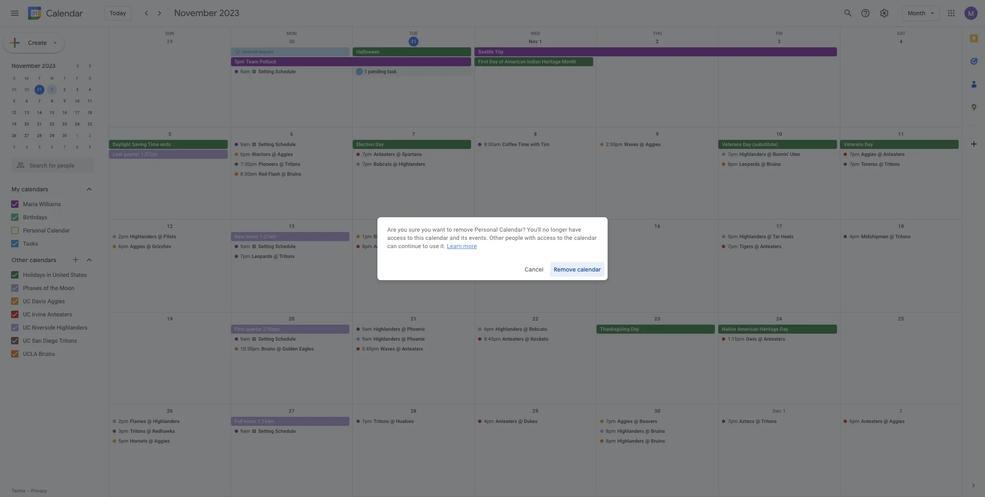 Task type: vqa. For each thing, say whether or not it's contained in the screenshot.
the top the Unavailable
no



Task type: locate. For each thing, give the bounding box(es) containing it.
21 down 14 element
[[37, 122, 42, 126]]

1 2pm from the top
[[119, 234, 128, 240]]

18 down 11 element
[[88, 110, 92, 115]]

learn more link
[[447, 243, 477, 249]]

flames
[[130, 419, 146, 424]]

5 schedule from the top
[[275, 429, 296, 434]]

calendars up maria
[[21, 186, 48, 193]]

the left the "moon"
[[50, 285, 58, 291]]

6 inside row
[[51, 145, 53, 149]]

20 inside 'element'
[[24, 122, 29, 126]]

1 vertical spatial 15
[[533, 224, 539, 229]]

day for election day
[[376, 141, 384, 147]]

nov 1
[[529, 39, 543, 44]]

you up this
[[422, 226, 431, 233]]

26 inside row group
[[12, 133, 16, 138]]

bruins inside other calendars list
[[39, 351, 55, 357]]

13 up 20 'element'
[[24, 110, 29, 115]]

tritons inside other calendars list
[[59, 337, 77, 344]]

16
[[62, 110, 67, 115], [655, 224, 661, 229]]

tritons for 7:30pm pioneers @ tritons
[[285, 161, 301, 167]]

19 inside row group
[[12, 122, 16, 126]]

0 vertical spatial of
[[499, 59, 504, 65]]

2pm up 3pm
[[119, 419, 128, 424]]

1 vertical spatial 23
[[655, 316, 661, 322]]

calendars for my calendars
[[21, 186, 48, 193]]

17 down '10' element
[[75, 110, 80, 115]]

9 up 2:30pm waves @ aggies
[[656, 131, 659, 137]]

first down seattle
[[479, 59, 489, 65]]

7 for sun
[[413, 131, 415, 137]]

0 vertical spatial calendar
[[46, 8, 83, 19]]

11 element
[[85, 96, 95, 106]]

1 horizontal spatial 26
[[167, 408, 173, 414]]

m
[[25, 76, 29, 80]]

6pm
[[241, 151, 250, 157], [119, 244, 128, 249], [484, 326, 494, 332], [850, 419, 860, 424]]

8:30pm
[[241, 171, 257, 177]]

0 horizontal spatial 10
[[75, 99, 80, 103]]

4pm for 4pm midshipmen @ tritons
[[850, 234, 860, 240]]

cell containing halloween
[[353, 47, 475, 77]]

25 inside row group
[[88, 122, 92, 126]]

uc for uc riverside highlanders
[[23, 324, 31, 331]]

11 inside 11 element
[[88, 99, 92, 103]]

to up continue
[[408, 234, 413, 241]]

1 time from the left
[[148, 141, 159, 147]]

2 access from the left
[[538, 234, 556, 241]]

1 horizontal spatial 22
[[533, 316, 539, 322]]

uc davis aggies
[[23, 298, 65, 304]]

6pm for 6pm highlanders @ bobcats
[[484, 326, 494, 332]]

1 vertical spatial 11
[[899, 131, 905, 137]]

0 vertical spatial 15
[[50, 110, 54, 115]]

tritons down 7pm aggies @ anteaters on the right top of page
[[885, 161, 901, 167]]

22 up rockets
[[533, 316, 539, 322]]

1 horizontal spatial 24
[[777, 316, 783, 322]]

13 up new moon 1:27am button
[[289, 224, 295, 229]]

cell containing 1pm
[[353, 232, 475, 262]]

2 vertical spatial 5
[[38, 145, 41, 149]]

8:45pm anteaters @ rockets
[[484, 336, 549, 342]]

12
[[12, 110, 16, 115], [167, 224, 173, 229]]

daylight
[[113, 141, 131, 147]]

1 vertical spatial heritage
[[760, 326, 779, 332]]

1 uc from the top
[[23, 298, 31, 304]]

tritons for uc san diego tritons
[[59, 337, 77, 344]]

9 up 16 element
[[63, 99, 66, 103]]

highlanders inside other calendars list
[[57, 324, 88, 331]]

9 for november 2023
[[63, 99, 66, 103]]

0 vertical spatial 24
[[75, 122, 80, 126]]

3 schedule from the top
[[275, 244, 296, 249]]

0 vertical spatial other
[[490, 234, 504, 241]]

0 horizontal spatial heritage
[[542, 59, 561, 65]]

holidays
[[23, 272, 45, 278]]

election day button
[[353, 140, 472, 149]]

veterans up toreros on the right
[[845, 141, 864, 147]]

2 2pm from the top
[[119, 419, 128, 424]]

leopards down 7pm highlanders @ runnin' utes
[[740, 161, 761, 167]]

riverside
[[32, 324, 55, 331]]

no
[[543, 226, 550, 233]]

2pm for 2pm highlanders @ pilots
[[119, 234, 128, 240]]

access down no on the top right
[[538, 234, 556, 241]]

26 down 19 element
[[12, 133, 16, 138]]

1 horizontal spatial 31
[[411, 39, 417, 44]]

1 vertical spatial 24
[[777, 316, 783, 322]]

with left tim
[[531, 141, 540, 147]]

15 inside 15 element
[[50, 110, 54, 115]]

first up 10:30pm
[[235, 326, 245, 332]]

personal down the birthdays
[[23, 227, 46, 234]]

6pm aggies @ grizzlies
[[119, 244, 171, 249]]

6pm for 6pm aggies @ grizzlies
[[119, 244, 128, 249]]

1 pending task button
[[353, 67, 472, 76]]

10 up veterans day (substitute) button
[[777, 131, 783, 137]]

toreros
[[862, 161, 878, 167]]

schedule down new moon 1:27am button
[[275, 244, 296, 249]]

28
[[37, 133, 42, 138], [411, 408, 417, 414]]

7pm for 7pm tigers @ anteaters
[[728, 244, 738, 249]]

17 up tar
[[777, 224, 783, 229]]

13 inside grid
[[289, 224, 295, 229]]

dec
[[773, 408, 782, 414]]

26 inside grid
[[167, 408, 173, 414]]

1 vertical spatial calendars
[[29, 256, 56, 264]]

dialog containing cancel
[[378, 217, 608, 280]]

23 inside "23" element
[[62, 122, 67, 126]]

t left f
[[63, 76, 66, 80]]

2pm flames @ highlanders
[[119, 419, 180, 424]]

other down tasks
[[12, 256, 28, 264]]

2 vertical spatial 8
[[76, 145, 78, 149]]

2:30pm waves @ aggies
[[606, 141, 661, 147]]

uc left davis
[[23, 298, 31, 304]]

uc left "irvine"
[[23, 311, 31, 318]]

1 horizontal spatial 25
[[899, 316, 905, 322]]

29 element
[[47, 131, 57, 141]]

tritons down new moon 1:27am button
[[279, 254, 295, 259]]

0 vertical spatial american
[[505, 59, 526, 65]]

19
[[12, 122, 16, 126], [167, 316, 173, 322]]

30
[[289, 39, 295, 44], [24, 87, 29, 92], [62, 133, 67, 138], [655, 408, 661, 414]]

10:30pm
[[241, 346, 260, 352]]

williams
[[39, 201, 61, 207]]

0 horizontal spatial 21
[[37, 122, 42, 126]]

its
[[461, 234, 468, 241]]

9 down december 2 element
[[89, 145, 91, 149]]

row group
[[8, 84, 96, 153]]

1 inside button
[[364, 69, 367, 74]]

uc left riverside
[[23, 324, 31, 331]]

davis
[[32, 298, 46, 304]]

moon right the full
[[244, 419, 257, 424]]

5pm down 3pm
[[119, 438, 128, 444]]

warriors
[[252, 151, 271, 157]]

4 schedule from the top
[[275, 336, 296, 342]]

aztecs
[[740, 419, 755, 424]]

2 horizontal spatial 5pm
[[728, 234, 738, 240]]

remove
[[454, 226, 473, 233]]

16 inside row group
[[62, 110, 67, 115]]

2 down 25 element
[[89, 133, 91, 138]]

1 horizontal spatial s
[[89, 76, 91, 80]]

1 veterans from the left
[[723, 141, 742, 147]]

1pm
[[362, 234, 372, 240]]

tritons right diego
[[59, 337, 77, 344]]

0 vertical spatial november
[[174, 7, 217, 19]]

0 vertical spatial moon
[[246, 234, 258, 240]]

tue
[[410, 31, 418, 36]]

2 veterans from the left
[[845, 141, 864, 147]]

24 down 17 element
[[75, 122, 80, 126]]

11 inside grid
[[899, 131, 905, 137]]

3 uc from the top
[[23, 324, 31, 331]]

5pm for 5pm hornets @ aggies
[[119, 438, 128, 444]]

1 vertical spatial 2pm
[[119, 419, 128, 424]]

tab list
[[963, 27, 986, 474]]

quarter left "2:50am" in the bottom of the page
[[246, 326, 262, 332]]

2 horizontal spatial 4
[[900, 39, 903, 44]]

0 vertical spatial november 2023
[[174, 7, 240, 19]]

phoenix
[[407, 326, 425, 332], [407, 336, 425, 342]]

december 7 element
[[60, 142, 70, 152]]

setting for 27
[[259, 429, 274, 434]]

4 uc from the top
[[23, 337, 31, 344]]

1 horizontal spatial 28
[[411, 408, 417, 414]]

1 vertical spatial 5
[[169, 131, 171, 137]]

with inside grid
[[531, 141, 540, 147]]

of inside 'seattle trip first day of american indian heritage month'
[[499, 59, 504, 65]]

1 vertical spatial calendar
[[47, 227, 70, 234]]

26 element
[[9, 131, 19, 141]]

moon inside button
[[244, 419, 257, 424]]

7 inside grid
[[413, 131, 415, 137]]

8 down december 1 element
[[76, 145, 78, 149]]

3 down f
[[76, 87, 78, 92]]

8 up 9:30am coffee time with tim
[[534, 131, 537, 137]]

setting down 'potluck'
[[259, 69, 274, 74]]

31 inside grid
[[411, 39, 417, 44]]

schedule down full moon 1:16am button
[[275, 429, 296, 434]]

tritons up 8:30pm red flash @ bruins at the top of page
[[285, 161, 301, 167]]

0 vertical spatial 27
[[24, 133, 29, 138]]

1 vertical spatial 9am highlanders @ phoenix
[[362, 336, 425, 342]]

nov
[[529, 39, 538, 44]]

0 horizontal spatial 7
[[38, 99, 41, 103]]

3 setting schedule from the top
[[259, 244, 296, 249]]

28 down 21 element at the top
[[37, 133, 42, 138]]

people
[[506, 234, 524, 241]]

continue
[[399, 243, 422, 249]]

maria williams
[[23, 201, 61, 207]]

with inside the are you sure you want to remove personal calendar?  you'll no longer have access to this calendar and its events. other people with access to the calendar can continue to use it.
[[525, 234, 536, 241]]

day right thanksgiving
[[631, 326, 640, 332]]

2 right 1 cell
[[63, 87, 66, 92]]

1 vertical spatial 9
[[656, 131, 659, 137]]

8 inside row
[[76, 145, 78, 149]]

day for veterans day
[[865, 141, 874, 147]]

0 horizontal spatial t
[[38, 76, 41, 80]]

moon inside button
[[246, 234, 258, 240]]

4pm
[[850, 234, 860, 240], [484, 419, 494, 424]]

24 up 'native american heritage day' button
[[777, 316, 783, 322]]

8:30pm red flash @ bruins
[[241, 171, 301, 177]]

9am
[[241, 69, 250, 74], [241, 141, 250, 147], [241, 244, 250, 249], [362, 326, 372, 332], [241, 336, 250, 342], [362, 336, 372, 342], [241, 429, 250, 434]]

0 horizontal spatial time
[[148, 141, 159, 147]]

0 vertical spatial 9am highlanders @ phoenix
[[362, 326, 425, 332]]

time for saving
[[148, 141, 159, 147]]

5pm up 7pm tigers @ anteaters
[[728, 234, 738, 240]]

schedule up "golden" at bottom left
[[275, 336, 296, 342]]

0 horizontal spatial 11
[[88, 99, 92, 103]]

1 horizontal spatial personal
[[475, 226, 498, 233]]

heritage
[[542, 59, 561, 65], [760, 326, 779, 332]]

setting up 6pm warriors @ aggies
[[259, 141, 274, 147]]

18 element
[[85, 108, 95, 118]]

0 horizontal spatial 5pm
[[119, 438, 128, 444]]

october 31, today element
[[34, 85, 44, 95]]

1 horizontal spatial access
[[538, 234, 556, 241]]

0 vertical spatial 9
[[63, 99, 66, 103]]

21 inside row group
[[37, 122, 42, 126]]

5 setting from the top
[[259, 429, 274, 434]]

1 horizontal spatial first
[[479, 59, 489, 65]]

main drawer image
[[10, 8, 20, 18]]

9:30am
[[484, 141, 501, 147]]

today
[[110, 9, 126, 17]]

0 horizontal spatial 5
[[13, 99, 15, 103]]

21
[[37, 122, 42, 126], [411, 316, 417, 322]]

cell containing seattle trip
[[475, 47, 841, 77]]

2 horizontal spatial 7
[[413, 131, 415, 137]]

26
[[12, 133, 16, 138], [167, 408, 173, 414]]

26 for dec 1
[[167, 408, 173, 414]]

11 up veterans day button
[[899, 131, 905, 137]]

5 down '28' element
[[38, 145, 41, 149]]

1 horizontal spatial the
[[565, 234, 573, 241]]

the
[[565, 234, 573, 241], [50, 285, 58, 291]]

14 up this
[[411, 224, 417, 229]]

access
[[388, 234, 406, 241], [538, 234, 556, 241]]

7pm for 7pm aggies @ anteaters
[[850, 151, 860, 157]]

3 setting from the top
[[259, 244, 274, 249]]

0 vertical spatial with
[[531, 141, 540, 147]]

1 horizontal spatial heritage
[[760, 326, 779, 332]]

veterans day (substitute)
[[723, 141, 779, 147]]

dialog
[[378, 217, 608, 280]]

0 horizontal spatial 15
[[50, 110, 54, 115]]

3pm tritons @ redhawks
[[119, 429, 175, 434]]

veterans
[[723, 141, 742, 147], [845, 141, 864, 147]]

9 inside grid
[[656, 131, 659, 137]]

with down you'll
[[525, 234, 536, 241]]

1 horizontal spatial 13
[[289, 224, 295, 229]]

terms – privacy
[[12, 488, 47, 494]]

0 vertical spatial 8pm highlanders @ bruins
[[606, 429, 666, 434]]

15 up 22 element
[[50, 110, 54, 115]]

calendar
[[46, 8, 83, 19], [47, 227, 70, 234]]

0 vertical spatial 22
[[50, 122, 54, 126]]

heels
[[782, 234, 794, 240]]

veterans up 8pm leopards @ bruins
[[723, 141, 742, 147]]

1 8pm highlanders @ bruins from the top
[[606, 429, 666, 434]]

6pm for 6pm anteaters @ aggies
[[850, 419, 860, 424]]

row group containing 29
[[8, 84, 96, 153]]

14 inside 14 element
[[37, 110, 42, 115]]

13 element
[[22, 108, 32, 118]]

december 9 element
[[85, 142, 95, 152]]

29 left october 30 element
[[12, 87, 16, 92]]

uc riverside highlanders
[[23, 324, 88, 331]]

ends
[[160, 141, 171, 147]]

0 vertical spatial 25
[[88, 122, 92, 126]]

cell containing 7pm
[[597, 417, 719, 447]]

day down trip
[[490, 59, 498, 65]]

1 9am highlanders @ phoenix from the top
[[362, 326, 425, 332]]

schedule down 'potluck'
[[275, 69, 296, 74]]

day up 1:15pm owls @ anteaters
[[780, 326, 789, 332]]

1 horizontal spatial bobcats
[[530, 326, 548, 332]]

1 horizontal spatial 23
[[655, 316, 661, 322]]

other left people
[[490, 234, 504, 241]]

@
[[640, 141, 645, 147], [272, 151, 276, 157], [397, 151, 401, 157], [768, 151, 772, 157], [878, 151, 883, 157], [280, 161, 284, 167], [393, 161, 398, 167], [762, 161, 766, 167], [880, 161, 884, 167], [282, 171, 286, 177], [158, 234, 162, 240], [388, 234, 392, 240], [512, 234, 517, 240], [768, 234, 772, 240], [890, 234, 895, 240], [147, 244, 151, 249], [397, 244, 401, 249], [755, 244, 760, 249], [274, 254, 278, 259], [402, 326, 406, 332], [524, 326, 528, 332], [402, 336, 406, 342], [525, 336, 530, 342], [759, 336, 763, 342], [277, 346, 281, 352], [396, 346, 401, 352], [147, 419, 152, 424], [391, 419, 395, 424], [519, 419, 523, 424], [634, 419, 639, 424], [756, 419, 761, 424], [885, 419, 889, 424], [147, 429, 151, 434], [646, 429, 650, 434], [149, 438, 153, 444], [646, 438, 650, 444]]

1 down 24 element
[[76, 133, 78, 138]]

10 inside row group
[[75, 99, 80, 103]]

december 6 element
[[47, 142, 57, 152]]

american inside 'seattle trip first day of american indian heritage month'
[[505, 59, 526, 65]]

1:16am
[[258, 419, 275, 424]]

0 vertical spatial 10
[[75, 99, 80, 103]]

1 vertical spatial american
[[738, 326, 759, 332]]

1 vertical spatial 4pm
[[484, 419, 494, 424]]

birthdays
[[23, 214, 47, 221]]

schedule for 13
[[275, 244, 296, 249]]

1:37am
[[141, 151, 158, 157]]

0 vertical spatial 18
[[88, 110, 92, 115]]

american up "owls"
[[738, 326, 759, 332]]

23 up thanksgiving day button
[[655, 316, 661, 322]]

27 element
[[22, 131, 32, 141]]

veterans for 7pm highlanders @ runnin' utes
[[723, 141, 742, 147]]

0 horizontal spatial of
[[43, 285, 49, 291]]

cancel
[[525, 266, 544, 273]]

1 vertical spatial 7
[[413, 131, 415, 137]]

4pm anteaters @ dukes
[[484, 419, 538, 424]]

personal up 'events.'
[[475, 226, 498, 233]]

28 inside row group
[[37, 133, 42, 138]]

2 inside december 2 element
[[89, 133, 91, 138]]

15 left no on the top right
[[533, 224, 539, 229]]

leopards down 1:27am
[[252, 254, 273, 259]]

to up and
[[447, 226, 452, 233]]

1 setting schedule from the top
[[259, 69, 296, 74]]

this
[[415, 234, 424, 241]]

day up 7pm aggies @ anteaters on the right top of page
[[865, 141, 874, 147]]

native american heritage day button
[[719, 325, 838, 334]]

2pm up 6pm aggies @ grizzlies
[[119, 234, 128, 240]]

1 vertical spatial 4
[[89, 87, 91, 92]]

1 horizontal spatial 21
[[411, 316, 417, 322]]

1 cell
[[46, 84, 58, 95]]

san
[[32, 337, 42, 344]]

holidays in united states
[[23, 272, 87, 278]]

american left indian
[[505, 59, 526, 65]]

1 left pending at the top left
[[364, 69, 367, 74]]

tritons for 7pm toreros @ tritons
[[885, 161, 901, 167]]

1 vertical spatial first
[[235, 326, 245, 332]]

fri
[[777, 31, 783, 36]]

0 horizontal spatial access
[[388, 234, 406, 241]]

2 vertical spatial 3
[[13, 145, 15, 149]]

of inside other calendars list
[[43, 285, 49, 291]]

2 phoenix from the top
[[407, 336, 425, 342]]

10 inside grid
[[777, 131, 783, 137]]

4 inside grid
[[900, 39, 903, 44]]

day
[[490, 59, 498, 65], [376, 141, 384, 147], [744, 141, 752, 147], [865, 141, 874, 147], [631, 326, 640, 332], [780, 326, 789, 332]]

0 horizontal spatial 16
[[62, 110, 67, 115]]

waves for waves @ anteaters
[[381, 346, 395, 352]]

cell containing 5pm
[[719, 232, 841, 262]]

5 for november 2023
[[13, 99, 15, 103]]

2 horizontal spatial 5
[[169, 131, 171, 137]]

27 up full moon 1:16am button
[[289, 408, 295, 414]]

6 inside grid
[[291, 131, 293, 137]]

other calendars button
[[2, 253, 102, 267]]

28 inside grid
[[411, 408, 417, 414]]

setting schedule for 27
[[259, 429, 296, 434]]

14 element
[[34, 108, 44, 118]]

october 30 element
[[22, 85, 32, 95]]

6 for sun
[[291, 131, 293, 137]]

setting down 1:16am
[[259, 429, 274, 434]]

2 time from the left
[[518, 141, 530, 147]]

5 setting schedule from the top
[[259, 429, 296, 434]]

22 inside grid
[[533, 316, 539, 322]]

8 for november 2023
[[51, 99, 53, 103]]

calendars inside dropdown button
[[21, 186, 48, 193]]

4 setting schedule from the top
[[259, 336, 296, 342]]

cell containing veterans day (substitute)
[[719, 140, 841, 179]]

schedule for 27
[[275, 429, 296, 434]]

1 vertical spatial 21
[[411, 316, 417, 322]]

1:15pm
[[728, 336, 745, 342]]

14
[[37, 110, 42, 115], [411, 224, 417, 229]]

1 vertical spatial 17
[[777, 224, 783, 229]]

1 vertical spatial 28
[[411, 408, 417, 414]]

18
[[88, 110, 92, 115], [899, 224, 905, 229]]

2 9am highlanders @ phoenix from the top
[[362, 336, 425, 342]]

22 inside row group
[[50, 122, 54, 126]]

1 vertical spatial of
[[43, 285, 49, 291]]

you right are
[[398, 226, 407, 233]]

1 horizontal spatial 3
[[76, 87, 78, 92]]

6 up 6pm warriors @ aggies
[[291, 131, 293, 137]]

spartans
[[402, 151, 422, 157]]

calendar right remove
[[578, 266, 602, 273]]

pioneers
[[259, 161, 278, 167]]

heritage inside 'seattle trip first day of american indian heritage month'
[[542, 59, 561, 65]]

setting schedule for 20
[[259, 336, 296, 342]]

1 vertical spatial 19
[[167, 316, 173, 322]]

1 s from the left
[[13, 76, 15, 80]]

4 up 11 element
[[89, 87, 91, 92]]

31 inside cell
[[37, 87, 42, 92]]

8 inside grid
[[534, 131, 537, 137]]

27 inside november 2023 grid
[[24, 133, 29, 138]]

7 down october 31, today element
[[38, 99, 41, 103]]

22 down 15 element
[[50, 122, 54, 126]]

native
[[723, 326, 737, 332]]

0 vertical spatial 4
[[900, 39, 903, 44]]

1 vertical spatial 2023
[[42, 62, 56, 70]]

2 vertical spatial 5pm
[[119, 438, 128, 444]]

3 down fri
[[778, 39, 781, 44]]

1 vertical spatial the
[[50, 285, 58, 291]]

schedule up 6pm warriors @ aggies
[[275, 141, 296, 147]]

6
[[26, 99, 28, 103], [291, 131, 293, 137], [51, 145, 53, 149]]

moon right new
[[246, 234, 258, 240]]

21 up 5:45pm waves @ anteaters
[[411, 316, 417, 322]]

2 schedule from the top
[[275, 141, 296, 147]]

cell
[[109, 47, 231, 77], [231, 47, 475, 77], [353, 47, 475, 77], [475, 47, 841, 77], [597, 47, 719, 77], [719, 47, 841, 77], [841, 47, 963, 77], [109, 140, 231, 179], [231, 140, 353, 179], [353, 140, 475, 179], [719, 140, 841, 179], [841, 140, 963, 179], [109, 232, 231, 262], [231, 232, 353, 262], [353, 232, 475, 262], [597, 232, 719, 262], [719, 232, 841, 262], [109, 325, 231, 354], [231, 325, 353, 354], [353, 325, 475, 354], [475, 325, 597, 354], [719, 325, 841, 354], [841, 325, 963, 354], [109, 417, 231, 447], [231, 417, 353, 447], [597, 417, 719, 447]]

cell containing daylight saving time ends
[[109, 140, 231, 179]]

23
[[62, 122, 67, 126], [655, 316, 661, 322]]

sun
[[165, 31, 174, 36]]

10
[[75, 99, 80, 103], [777, 131, 783, 137]]

calendar down want
[[426, 234, 449, 241]]

tritons down the 'dec'
[[762, 419, 777, 424]]

access up can
[[388, 234, 406, 241]]

25 inside grid
[[899, 316, 905, 322]]

0 vertical spatial 2pm
[[119, 234, 128, 240]]

27 down 20 'element'
[[24, 133, 29, 138]]

0 vertical spatial 6
[[26, 99, 28, 103]]

7pm for 7pm highlanders @ runnin' utes
[[728, 151, 738, 157]]

november 2023 grid
[[8, 72, 96, 153]]

day for thanksgiving day
[[631, 326, 640, 332]]

0 horizontal spatial 12
[[12, 110, 16, 115]]

grid
[[109, 27, 963, 497]]

None search field
[[0, 155, 102, 173]]

4 setting from the top
[[259, 336, 274, 342]]

waves right 5:45pm
[[381, 346, 395, 352]]

7pm aztecs @ tritons
[[728, 419, 777, 424]]

beavers
[[640, 419, 658, 424]]

9 inside row
[[89, 145, 91, 149]]

row
[[109, 27, 963, 36], [109, 35, 963, 127], [8, 72, 96, 84], [8, 84, 96, 95], [8, 95, 96, 107], [8, 107, 96, 119], [8, 119, 96, 130], [109, 127, 963, 220], [8, 130, 96, 142], [8, 142, 96, 153], [109, 220, 963, 312], [109, 312, 963, 405], [109, 405, 963, 497]]

31 cell
[[33, 84, 46, 95]]

december 3 element
[[9, 142, 19, 152]]

9 for sun
[[656, 131, 659, 137]]

0 vertical spatial 16
[[62, 110, 67, 115]]

time for coffee
[[518, 141, 530, 147]]

1 vertical spatial 31
[[37, 87, 42, 92]]

7pm
[[362, 151, 372, 157], [728, 151, 738, 157], [850, 151, 860, 157], [362, 161, 372, 167], [850, 161, 860, 167], [484, 234, 494, 240], [728, 244, 738, 249], [241, 254, 250, 259], [362, 419, 372, 424], [606, 419, 616, 424], [728, 419, 738, 424]]

0 vertical spatial 8
[[51, 99, 53, 103]]

3
[[778, 39, 781, 44], [76, 87, 78, 92], [13, 145, 15, 149]]

daylight saving time ends last quarter 1:37am
[[113, 141, 171, 157]]

1 horizontal spatial t
[[63, 76, 66, 80]]

1 vertical spatial 16
[[655, 224, 661, 229]]

2 uc from the top
[[23, 311, 31, 318]]

veterans for 7pm aggies @ anteaters
[[845, 141, 864, 147]]

1 horizontal spatial 14
[[411, 224, 417, 229]]

0 vertical spatial 26
[[12, 133, 16, 138]]

calendars inside dropdown button
[[29, 256, 56, 264]]

0 horizontal spatial leopards
[[252, 254, 273, 259]]

day left (substitute)
[[744, 141, 752, 147]]

6pm for 6pm warriors @ aggies
[[241, 151, 250, 157]]

10 for sun
[[777, 131, 783, 137]]

setting for 13
[[259, 244, 274, 249]]

8 down 1 cell
[[51, 99, 53, 103]]

0 horizontal spatial quarter
[[124, 151, 140, 157]]

0 horizontal spatial veterans
[[723, 141, 742, 147]]

7pm for 7pm anteaters @ spartans
[[362, 151, 372, 157]]

anteaters inside other calendars list
[[47, 311, 72, 318]]

1 vertical spatial 27
[[289, 408, 295, 414]]

cell containing 6pm
[[475, 325, 597, 354]]

29 down the sun
[[167, 39, 173, 44]]

0 vertical spatial 23
[[62, 122, 67, 126]]

9am highlanders @ phoenix
[[362, 326, 425, 332], [362, 336, 425, 342]]

heritage inside button
[[760, 326, 779, 332]]

time inside daylight saving time ends last quarter 1:37am
[[148, 141, 159, 147]]

28 for 1
[[37, 133, 42, 138]]

1 vertical spatial moon
[[244, 419, 257, 424]]



Task type: describe. For each thing, give the bounding box(es) containing it.
17 inside row group
[[75, 110, 80, 115]]

first day of american indian heritage month button
[[475, 57, 594, 66]]

7pm for 7pm aggies @ beavers
[[606, 419, 616, 424]]

december 8 element
[[72, 142, 82, 152]]

leopards for leopards @ bruins
[[740, 161, 761, 167]]

my calendars
[[12, 186, 48, 193]]

30 down "23" element
[[62, 133, 67, 138]]

december 1 element
[[72, 131, 82, 141]]

1 t from the left
[[38, 76, 41, 80]]

1 access from the left
[[388, 234, 406, 241]]

21 element
[[34, 119, 44, 129]]

24 inside grid
[[777, 316, 783, 322]]

tritons for 4pm midshipmen @ tritons
[[896, 234, 911, 240]]

7pm bobcats @ highlanders
[[362, 161, 426, 167]]

thanksgiving
[[601, 326, 630, 332]]

tritons down flames
[[130, 429, 146, 434]]

uc for uc san diego tritons
[[23, 337, 31, 344]]

learn
[[447, 243, 462, 249]]

11 for november 2023
[[88, 99, 92, 103]]

30 down mon
[[289, 39, 295, 44]]

18 inside grid
[[899, 224, 905, 229]]

3pm
[[119, 429, 128, 434]]

tim
[[541, 141, 550, 147]]

30 element
[[60, 131, 70, 141]]

remove calendar
[[554, 266, 602, 273]]

5:45pm waves @ anteaters
[[362, 346, 424, 352]]

7pm tigers @ anteaters
[[728, 244, 782, 249]]

21 inside grid
[[411, 316, 417, 322]]

owls
[[747, 336, 758, 342]]

22 element
[[47, 119, 57, 129]]

it.
[[441, 243, 446, 249]]

1 horizontal spatial 15
[[533, 224, 539, 229]]

submit
[[242, 49, 258, 55]]

14 inside grid
[[411, 224, 417, 229]]

task
[[388, 69, 397, 74]]

row containing sun
[[109, 27, 963, 36]]

13 inside row group
[[24, 110, 29, 115]]

1 vertical spatial 12
[[167, 224, 173, 229]]

veterans day (substitute) button
[[719, 140, 838, 149]]

18 inside row group
[[88, 110, 92, 115]]

first inside button
[[235, 326, 245, 332]]

halloween button
[[353, 47, 472, 56]]

row containing 3
[[8, 142, 96, 153]]

submit report
[[242, 49, 274, 55]]

report
[[259, 49, 274, 55]]

30 down m
[[24, 87, 29, 92]]

my calendars button
[[2, 183, 102, 196]]

calendar heading
[[44, 8, 83, 19]]

2 s from the left
[[89, 76, 91, 80]]

calendar inside button
[[578, 266, 602, 273]]

cell containing first quarter 2:50am
[[231, 325, 353, 354]]

aggies inside other calendars list
[[47, 298, 65, 304]]

other inside the are you sure you want to remove personal calendar?  you'll no longer have access to this calendar and its events. other people with access to the calendar can continue to use it.
[[490, 234, 504, 241]]

28 for dec 1
[[411, 408, 417, 414]]

24 element
[[72, 119, 82, 129]]

0 horizontal spatial 2023
[[42, 62, 56, 70]]

other calendars list
[[2, 268, 102, 360]]

irvine
[[32, 311, 46, 318]]

the inside the are you sure you want to remove personal calendar?  you'll no longer have access to this calendar and its events. other people with access to the calendar can continue to use it.
[[565, 234, 573, 241]]

cell containing veterans day
[[841, 140, 963, 179]]

20 element
[[22, 119, 32, 129]]

quarter inside button
[[246, 326, 262, 332]]

cancel button
[[521, 259, 548, 279]]

7:30pm
[[241, 161, 257, 167]]

submit report button
[[231, 47, 350, 56]]

my calendars list
[[2, 198, 102, 250]]

waves for waves @ aggies
[[625, 141, 639, 147]]

2 setting from the top
[[259, 141, 274, 147]]

23 element
[[60, 119, 70, 129]]

27 for dec 1
[[289, 408, 295, 414]]

seattle
[[479, 49, 494, 55]]

3 inside the december 3 element
[[13, 145, 15, 149]]

1:27am
[[260, 234, 276, 240]]

new moon 1:27am
[[235, 234, 276, 240]]

pilots
[[164, 234, 176, 240]]

my
[[12, 186, 20, 193]]

american inside button
[[738, 326, 759, 332]]

5pm for 5pm highlanders @ tar heels
[[728, 234, 738, 240]]

16 inside grid
[[655, 224, 661, 229]]

1pm bison @ aggies
[[362, 234, 409, 240]]

12 inside "element"
[[12, 110, 16, 115]]

7pm for 7pm leopards @ tritons
[[241, 254, 250, 259]]

1 schedule from the top
[[275, 69, 296, 74]]

6 for november 2023
[[26, 99, 28, 103]]

moon for new
[[246, 234, 258, 240]]

0 vertical spatial 3
[[778, 39, 781, 44]]

1 setting from the top
[[259, 69, 274, 74]]

tigers
[[740, 244, 754, 249]]

cell containing new moon 1:27am
[[231, 232, 353, 262]]

24 inside row group
[[75, 122, 80, 126]]

1 down w
[[51, 87, 53, 92]]

other inside dropdown button
[[12, 256, 28, 264]]

calendars for other calendars
[[29, 256, 56, 264]]

potluck
[[260, 59, 277, 65]]

to down longer
[[558, 234, 563, 241]]

have
[[569, 226, 582, 233]]

5pm highlanders @ tar heels
[[728, 234, 794, 240]]

19 element
[[9, 119, 19, 129]]

last
[[113, 151, 122, 157]]

8pm anteaters @ trojans
[[362, 244, 419, 249]]

uc for uc davis aggies
[[23, 298, 31, 304]]

1 vertical spatial bobcats
[[530, 326, 548, 332]]

personal inside the are you sure you want to remove personal calendar?  you'll no longer have access to this calendar and its events. other people with access to the calendar can continue to use it.
[[475, 226, 498, 233]]

runnin'
[[773, 151, 789, 157]]

23 inside grid
[[655, 316, 661, 322]]

cell containing full moon 1:16am
[[231, 417, 353, 447]]

tasks
[[23, 240, 38, 247]]

month
[[562, 59, 577, 65]]

10 for november 2023
[[75, 99, 80, 103]]

7 for november 2023
[[38, 99, 41, 103]]

6pm warriors @ aggies
[[241, 151, 293, 157]]

7 inside row
[[63, 145, 66, 149]]

2 you from the left
[[422, 226, 431, 233]]

veterans day button
[[841, 140, 960, 149]]

1 horizontal spatial november
[[174, 7, 217, 19]]

flash
[[269, 171, 280, 177]]

29 up the dukes
[[533, 408, 539, 414]]

maria
[[23, 201, 38, 207]]

1 phoenix from the top
[[407, 326, 425, 332]]

the inside list
[[50, 285, 58, 291]]

5 for sun
[[169, 131, 171, 137]]

calendar inside list
[[47, 227, 70, 234]]

setting for 20
[[259, 336, 274, 342]]

2pm for 2pm flames @ highlanders
[[119, 419, 128, 424]]

calendar element
[[26, 5, 83, 23]]

4pm for 4pm anteaters @ dukes
[[484, 419, 494, 424]]

terms
[[12, 488, 25, 494]]

cell containing submit report
[[231, 47, 475, 77]]

1 vertical spatial november 2023
[[12, 62, 56, 70]]

coffee
[[503, 141, 517, 147]]

19 inside grid
[[167, 316, 173, 322]]

1 pending task
[[364, 69, 397, 74]]

6pm highlanders @ bobcats
[[484, 326, 548, 332]]

sure
[[409, 226, 420, 233]]

learn more
[[447, 243, 477, 249]]

1 vertical spatial 3
[[76, 87, 78, 92]]

today button
[[105, 6, 132, 21]]

are you sure you want to remove personal calendar?  you'll no longer have access to this calendar and its events. other people with access to the calendar can continue to use it.
[[388, 226, 597, 249]]

5pm for 5pm team potluck
[[235, 59, 245, 65]]

personal inside my calendars list
[[23, 227, 46, 234]]

1 horizontal spatial november 2023
[[174, 7, 240, 19]]

26 for 1
[[12, 133, 16, 138]]

cell containing native american heritage day
[[719, 325, 841, 354]]

4pm midshipmen @ tritons
[[850, 234, 911, 240]]

trip
[[495, 49, 504, 55]]

uc for uc irvine anteaters
[[23, 311, 31, 318]]

veterans day
[[845, 141, 874, 147]]

december 4 element
[[22, 142, 32, 152]]

29 down 22 element
[[50, 133, 54, 138]]

calendar?
[[500, 226, 526, 233]]

schedule for 20
[[275, 336, 296, 342]]

17 inside grid
[[777, 224, 783, 229]]

2 down thu at the right of page
[[656, 39, 659, 44]]

7:30pm pioneers @ tritons
[[241, 161, 301, 167]]

2 setting schedule from the top
[[259, 141, 296, 147]]

30 up beavers
[[655, 408, 661, 414]]

1 right the 'dec'
[[783, 408, 786, 414]]

day inside 'seattle trip first day of american indian heritage month'
[[490, 59, 498, 65]]

october 29 element
[[9, 85, 19, 95]]

8 for sun
[[534, 131, 537, 137]]

7pm for 7pm bobcats @ highlanders
[[362, 161, 372, 167]]

28 element
[[34, 131, 44, 141]]

redhawks
[[152, 429, 175, 434]]

11 for sun
[[899, 131, 905, 137]]

eagles
[[299, 346, 314, 352]]

7pm for 7pm aztecs @ tritons
[[728, 419, 738, 424]]

grid containing 29
[[109, 27, 963, 497]]

and
[[450, 234, 460, 241]]

quarter inside daylight saving time ends last quarter 1:37am
[[124, 151, 140, 157]]

midshipmen
[[862, 234, 889, 240]]

team
[[246, 59, 259, 65]]

1 you from the left
[[398, 226, 407, 233]]

tritons for 7pm leopards @ tritons
[[279, 254, 295, 259]]

setting schedule for 13
[[259, 244, 296, 249]]

4 inside row
[[26, 145, 28, 149]]

7pm for 7pm toreros @ tritons
[[850, 161, 860, 167]]

1 right nov
[[540, 39, 543, 44]]

7pm tritons @ huskies
[[362, 419, 414, 424]]

0 vertical spatial bobcats
[[374, 161, 392, 167]]

to left use
[[423, 243, 428, 249]]

remove calendar button
[[551, 259, 605, 279]]

1 vertical spatial 20
[[289, 316, 295, 322]]

ucla bruins
[[23, 351, 55, 357]]

0 horizontal spatial november
[[12, 62, 41, 70]]

moon for full
[[244, 419, 257, 424]]

wed
[[531, 31, 541, 36]]

15 element
[[47, 108, 57, 118]]

12 element
[[9, 108, 19, 118]]

tritons for 7pm aztecs @ tritons
[[762, 419, 777, 424]]

2 8pm highlanders @ bruins from the top
[[606, 438, 666, 444]]

17 element
[[72, 108, 82, 118]]

day for veterans day (substitute)
[[744, 141, 752, 147]]

25 element
[[85, 119, 95, 129]]

privacy link
[[31, 488, 47, 494]]

7pm highlanders @ runnin' utes
[[728, 151, 801, 157]]

27 for 1
[[24, 133, 29, 138]]

8:45pm
[[484, 336, 501, 342]]

row containing s
[[8, 72, 96, 84]]

election
[[357, 141, 374, 147]]

f
[[76, 76, 78, 80]]

10 element
[[72, 96, 82, 106]]

7pm for 7pm sharks @ bruins
[[484, 234, 494, 240]]

events.
[[469, 234, 488, 241]]

9:30am coffee time with tim
[[484, 141, 550, 147]]

0 vertical spatial 2023
[[220, 7, 240, 19]]

2 t from the left
[[63, 76, 66, 80]]

want
[[433, 226, 446, 233]]

diego
[[43, 337, 58, 344]]

first inside 'seattle trip first day of american indian heritage month'
[[479, 59, 489, 65]]

2 up 6pm anteaters @ aggies
[[900, 408, 903, 414]]

dukes
[[524, 419, 538, 424]]

halloween
[[357, 49, 380, 55]]

december 2 element
[[85, 131, 95, 141]]

7pm for 7pm tritons @ huskies
[[362, 419, 372, 424]]

cell containing election day
[[353, 140, 475, 179]]

1 horizontal spatial 4
[[89, 87, 91, 92]]

16 element
[[60, 108, 70, 118]]

calendar down have
[[574, 234, 597, 241]]

tritons left "huskies"
[[374, 419, 389, 424]]

7pm aggies @ beavers
[[606, 419, 658, 424]]

you'll
[[528, 226, 542, 233]]

full moon 1:16am button
[[231, 417, 350, 426]]

8pm leopards @ bruins
[[728, 161, 782, 167]]

6pm anteaters @ aggies
[[850, 419, 906, 424]]

1 horizontal spatial 5
[[38, 145, 41, 149]]

december 5 element
[[34, 142, 44, 152]]

leopards for leopards @ tritons
[[252, 254, 273, 259]]

phases
[[23, 285, 42, 291]]

5:45pm
[[362, 346, 379, 352]]



